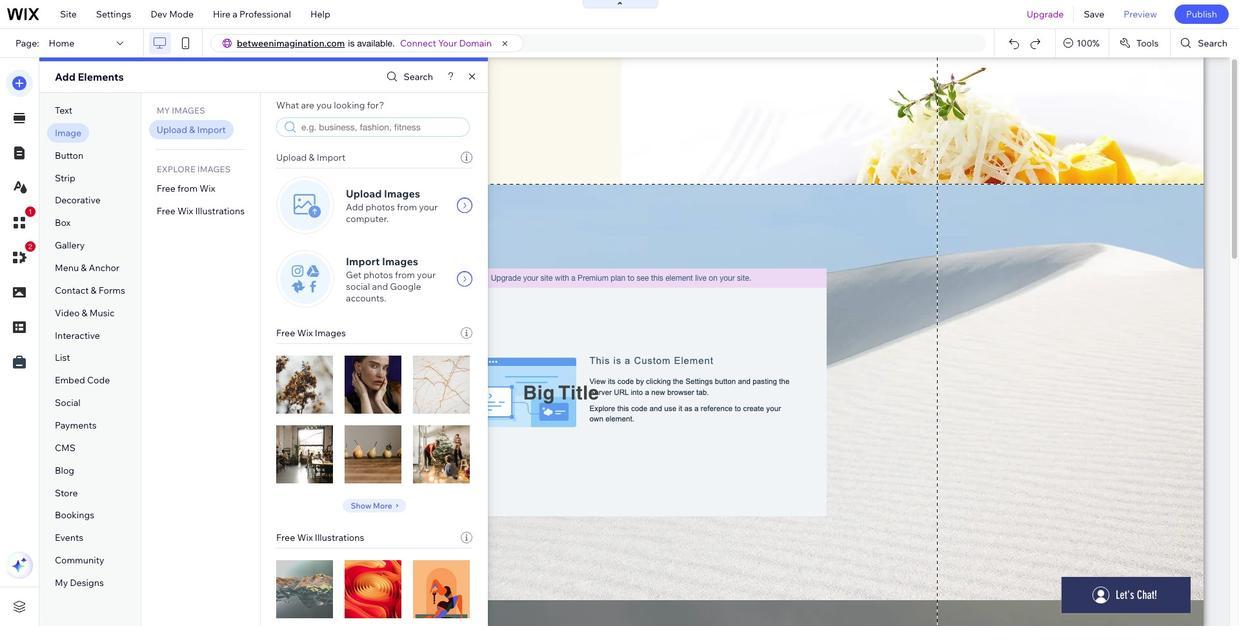 Task type: locate. For each thing, give the bounding box(es) containing it.
1 vertical spatial import
[[317, 152, 346, 163]]

images for upload
[[384, 187, 420, 200]]

decorative
[[55, 195, 101, 206]]

search button down publish
[[1172, 29, 1240, 57]]

2 horizontal spatial upload
[[346, 187, 382, 200]]

from right and
[[395, 269, 415, 281]]

0 vertical spatial your
[[419, 201, 438, 213]]

from inside the upload images add photos from your computer.
[[397, 201, 417, 213]]

from for upload images
[[397, 201, 417, 213]]

your
[[419, 201, 438, 213], [417, 269, 436, 281]]

& left forms
[[91, 285, 97, 296]]

1 vertical spatial your
[[417, 269, 436, 281]]

embed code
[[55, 375, 110, 386]]

payments
[[55, 420, 97, 431]]

0 vertical spatial my
[[157, 105, 170, 116]]

e.g. business, fashion, fitness field
[[300, 121, 466, 133]]

box
[[55, 217, 71, 229]]

what
[[276, 99, 299, 111]]

2 horizontal spatial import
[[346, 255, 380, 268]]

photos inside import images get photos from your social and google accounts.
[[364, 269, 393, 281]]

video
[[55, 307, 80, 319]]

upload down what
[[276, 152, 307, 163]]

domain
[[459, 37, 492, 49]]

0 horizontal spatial search button
[[384, 67, 433, 86]]

0 horizontal spatial search
[[404, 71, 433, 83]]

social
[[55, 397, 81, 409]]

1 horizontal spatial add
[[346, 201, 364, 213]]

upload
[[157, 124, 187, 136], [276, 152, 307, 163], [346, 187, 382, 200]]

interactive
[[55, 330, 100, 341]]

cms
[[55, 442, 76, 454]]

photos inside the upload images add photos from your computer.
[[366, 201, 395, 213]]

& right the video
[[82, 307, 88, 319]]

100% button
[[1057, 29, 1109, 57]]

search button
[[1172, 29, 1240, 57], [384, 67, 433, 86]]

add inside the upload images add photos from your computer.
[[346, 201, 364, 213]]

photos
[[366, 201, 395, 213], [364, 269, 393, 281]]

connect
[[400, 37, 436, 49]]

your inside the upload images add photos from your computer.
[[419, 201, 438, 213]]

illustrations down the free from wix
[[195, 205, 245, 217]]

store
[[55, 487, 78, 499]]

your right and
[[417, 269, 436, 281]]

image
[[55, 127, 81, 139]]

1 button
[[6, 207, 36, 236]]

bookings
[[55, 510, 94, 521]]

1
[[28, 208, 32, 216]]

0 vertical spatial add
[[55, 70, 75, 83]]

import down what are you looking for?
[[317, 152, 346, 163]]

button
[[55, 150, 83, 161]]

images
[[172, 105, 205, 116], [197, 164, 231, 174], [384, 187, 420, 200], [382, 255, 418, 268], [315, 327, 346, 339]]

save button
[[1075, 0, 1115, 28]]

import up the get
[[346, 255, 380, 268]]

images for my
[[172, 105, 205, 116]]

1 horizontal spatial upload & import
[[276, 152, 346, 163]]

2 vertical spatial import
[[346, 255, 380, 268]]

upload down my images
[[157, 124, 187, 136]]

search button down connect
[[384, 67, 433, 86]]

contact & forms
[[55, 285, 125, 296]]

2
[[28, 243, 32, 251]]

0 vertical spatial upload & import
[[157, 124, 226, 136]]

import down my images
[[197, 124, 226, 136]]

show more
[[351, 501, 392, 510]]

elements
[[78, 70, 124, 83]]

free wix illustrations down the free from wix
[[157, 205, 245, 217]]

1 horizontal spatial search button
[[1172, 29, 1240, 57]]

upload & import down are
[[276, 152, 346, 163]]

search down publish button
[[1199, 37, 1228, 49]]

from inside import images get photos from your social and google accounts.
[[395, 269, 415, 281]]

0 horizontal spatial illustrations
[[195, 205, 245, 217]]

1 vertical spatial add
[[346, 201, 364, 213]]

0 vertical spatial from
[[178, 183, 198, 194]]

contact
[[55, 285, 89, 296]]

0 horizontal spatial add
[[55, 70, 75, 83]]

& right 'menu'
[[81, 262, 87, 274]]

1 vertical spatial upload
[[276, 152, 307, 163]]

forms
[[99, 285, 125, 296]]

community
[[55, 555, 104, 566]]

text
[[55, 105, 72, 116]]

import inside import images get photos from your social and google accounts.
[[346, 255, 380, 268]]

from down explore images
[[178, 183, 198, 194]]

0 vertical spatial photos
[[366, 201, 395, 213]]

2 button
[[6, 242, 36, 271]]

from
[[178, 183, 198, 194], [397, 201, 417, 213], [395, 269, 415, 281]]

my
[[157, 105, 170, 116], [55, 577, 68, 589]]

import images get photos from your social and google accounts.
[[346, 255, 436, 304]]

music
[[90, 307, 115, 319]]

0 vertical spatial search
[[1199, 37, 1228, 49]]

free wix images
[[276, 327, 346, 339]]

0 vertical spatial illustrations
[[195, 205, 245, 217]]

wix
[[200, 183, 215, 194], [178, 205, 193, 217], [297, 327, 313, 339], [297, 532, 313, 544]]

explore images
[[157, 164, 231, 174]]

1 horizontal spatial my
[[157, 105, 170, 116]]

my images
[[157, 105, 205, 116]]

1 vertical spatial photos
[[364, 269, 393, 281]]

images inside the upload images add photos from your computer.
[[384, 187, 420, 200]]

1 horizontal spatial illustrations
[[315, 532, 364, 544]]

search
[[1199, 37, 1228, 49], [404, 71, 433, 83]]

get
[[346, 269, 362, 281]]

import
[[197, 124, 226, 136], [317, 152, 346, 163], [346, 255, 380, 268]]

1 vertical spatial search button
[[384, 67, 433, 86]]

0 vertical spatial free wix illustrations
[[157, 205, 245, 217]]

from right computer.
[[397, 201, 417, 213]]

1 vertical spatial from
[[397, 201, 417, 213]]

1 vertical spatial my
[[55, 577, 68, 589]]

my left designs
[[55, 577, 68, 589]]

search down connect
[[404, 71, 433, 83]]

your inside import images get photos from your social and google accounts.
[[417, 269, 436, 281]]

upload & import down my images
[[157, 124, 226, 136]]

free wix illustrations down show
[[276, 532, 364, 544]]

& down my images
[[189, 124, 195, 136]]

my for my designs
[[55, 577, 68, 589]]

dev mode
[[151, 8, 194, 20]]

gallery
[[55, 240, 85, 251]]

illustrations
[[195, 205, 245, 217], [315, 532, 364, 544]]

your right computer.
[[419, 201, 438, 213]]

illustrations down show
[[315, 532, 364, 544]]

looking
[[334, 99, 365, 111]]

add
[[55, 70, 75, 83], [346, 201, 364, 213]]

save
[[1084, 8, 1105, 20]]

upload up computer.
[[346, 187, 382, 200]]

images inside import images get photos from your social and google accounts.
[[382, 255, 418, 268]]

publish button
[[1175, 5, 1230, 24]]

site
[[60, 8, 77, 20]]

publish
[[1187, 8, 1218, 20]]

my up explore
[[157, 105, 170, 116]]

2 vertical spatial upload
[[346, 187, 382, 200]]

1 vertical spatial search
[[404, 71, 433, 83]]

1 vertical spatial free wix illustrations
[[276, 532, 364, 544]]

&
[[189, 124, 195, 136], [309, 152, 315, 163], [81, 262, 87, 274], [91, 285, 97, 296], [82, 307, 88, 319]]

hire a professional
[[213, 8, 291, 20]]

0 horizontal spatial import
[[197, 124, 226, 136]]

upload inside the upload images add photos from your computer.
[[346, 187, 382, 200]]

what are you looking for?
[[276, 99, 384, 111]]

0 horizontal spatial my
[[55, 577, 68, 589]]

2 vertical spatial from
[[395, 269, 415, 281]]

show more button
[[343, 499, 407, 513]]

show
[[351, 501, 372, 510]]

0 vertical spatial upload
[[157, 124, 187, 136]]

1 vertical spatial upload & import
[[276, 152, 346, 163]]

explore
[[157, 164, 196, 174]]

settings
[[96, 8, 131, 20]]

free wix illustrations
[[157, 205, 245, 217], [276, 532, 364, 544]]

upload & import
[[157, 124, 226, 136], [276, 152, 346, 163]]

a
[[233, 8, 238, 20]]

preview
[[1124, 8, 1158, 20]]



Task type: describe. For each thing, give the bounding box(es) containing it.
is available. connect your domain
[[348, 37, 492, 49]]

hire
[[213, 8, 231, 20]]

your
[[438, 37, 457, 49]]

designs
[[70, 577, 104, 589]]

0 vertical spatial search button
[[1172, 29, 1240, 57]]

0 vertical spatial import
[[197, 124, 226, 136]]

mode
[[169, 8, 194, 20]]

menu
[[55, 262, 79, 274]]

video & music
[[55, 307, 115, 319]]

upload images add photos from your computer.
[[346, 187, 438, 225]]

available.
[[357, 38, 395, 48]]

photos for upload
[[366, 201, 395, 213]]

1 horizontal spatial free wix illustrations
[[276, 532, 364, 544]]

professional
[[240, 8, 291, 20]]

1 horizontal spatial upload
[[276, 152, 307, 163]]

1 horizontal spatial search
[[1199, 37, 1228, 49]]

images for explore
[[197, 164, 231, 174]]

photos for import
[[364, 269, 393, 281]]

computer.
[[346, 213, 389, 225]]

code
[[87, 375, 110, 386]]

menu & anchor
[[55, 262, 120, 274]]

is
[[348, 38, 355, 48]]

free from wix
[[157, 183, 215, 194]]

your for import images
[[417, 269, 436, 281]]

dev
[[151, 8, 167, 20]]

& down are
[[309, 152, 315, 163]]

1 vertical spatial illustrations
[[315, 532, 364, 544]]

1 horizontal spatial import
[[317, 152, 346, 163]]

tools button
[[1110, 29, 1171, 57]]

0 horizontal spatial upload
[[157, 124, 187, 136]]

from for import images
[[395, 269, 415, 281]]

my for my images
[[157, 105, 170, 116]]

0 horizontal spatial free wix illustrations
[[157, 205, 245, 217]]

blog
[[55, 465, 74, 476]]

you
[[317, 99, 332, 111]]

google
[[390, 281, 421, 293]]

events
[[55, 532, 83, 544]]

strip
[[55, 172, 75, 184]]

and
[[372, 281, 388, 293]]

tools
[[1137, 37, 1159, 49]]

100%
[[1077, 37, 1100, 49]]

for?
[[367, 99, 384, 111]]

social
[[346, 281, 370, 293]]

accounts.
[[346, 293, 387, 304]]

home
[[49, 37, 74, 49]]

betweenimagination.com
[[237, 37, 345, 49]]

add elements
[[55, 70, 124, 83]]

list
[[55, 352, 70, 364]]

images for import
[[382, 255, 418, 268]]

embed
[[55, 375, 85, 386]]

more
[[373, 501, 392, 510]]

upgrade
[[1027, 8, 1064, 20]]

0 horizontal spatial upload & import
[[157, 124, 226, 136]]

your for upload images
[[419, 201, 438, 213]]

are
[[301, 99, 315, 111]]

help
[[311, 8, 330, 20]]

preview button
[[1115, 0, 1167, 28]]

anchor
[[89, 262, 120, 274]]

my designs
[[55, 577, 104, 589]]



Task type: vqa. For each thing, say whether or not it's contained in the screenshot.
OFF
no



